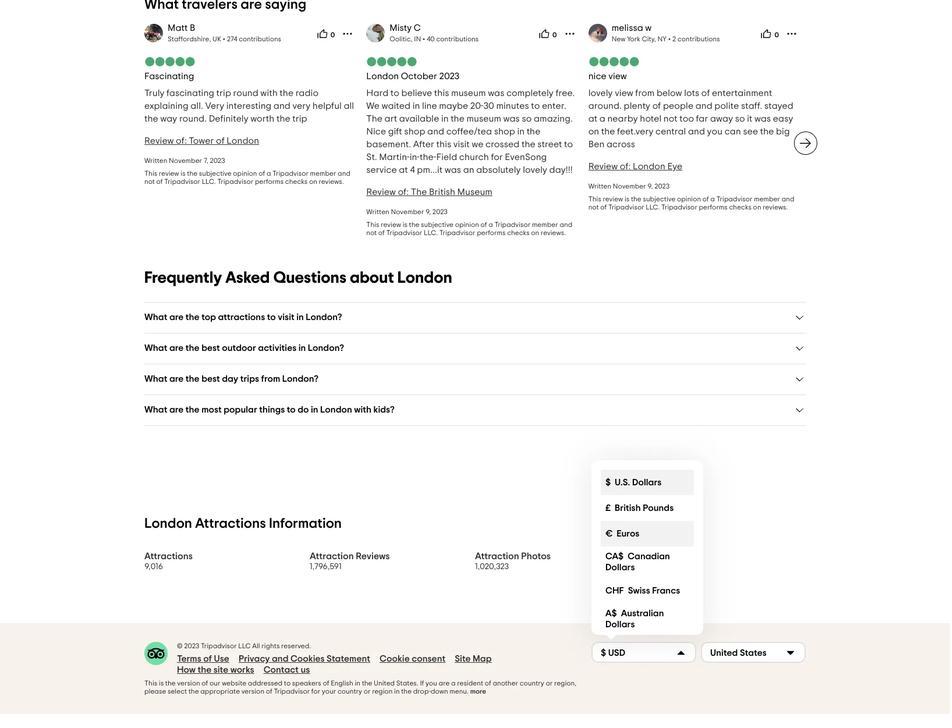 Task type: describe. For each thing, give the bounding box(es) containing it.
best for day
[[202, 375, 220, 384]]

usd
[[609, 649, 626, 658]]

drop-
[[414, 689, 431, 696]]

terms of use link
[[177, 654, 230, 665]]

frequently asked questions about london
[[145, 270, 453, 287]]

what are the most popular things to do in london with kids? button
[[145, 405, 806, 417]]

1 horizontal spatial country
[[520, 681, 545, 688]]

united states button
[[702, 643, 806, 664]]

written for review of: the british museum
[[367, 209, 390, 216]]

2023 right ©
[[184, 643, 199, 650]]

appropriate
[[201, 689, 240, 696]]

london? for what are the best day trips from london?
[[283, 375, 319, 384]]

matt b staffordshire, uk 274 contributions
[[168, 23, 281, 43]]

1 vertical spatial country
[[338, 689, 362, 696]]

frequently
[[145, 270, 222, 287]]

list box containing $  u.s. dollars
[[592, 461, 704, 636]]

our
[[210, 681, 221, 688]]

in down believe
[[413, 101, 420, 111]]

after
[[414, 140, 435, 149]]

view for nice
[[609, 72, 627, 81]]

the left most
[[186, 406, 200, 415]]

use
[[214, 655, 230, 664]]

0 for london
[[553, 31, 557, 38]]

this for review of: tower of london
[[145, 170, 157, 177]]

checks for review of: london eye
[[730, 204, 752, 211]]

not for lovely view from below lots of entertainment around. plenty of people and polite staff. stayed at a nearby hotel not too far away so it was easy on the feet.very central and you can see the big ben across
[[589, 204, 599, 211]]

misty c image
[[367, 24, 385, 42]]

truly fascinating trip round with the radio explaining all. very interesting and very helpful all the way round. definitely worth the trip
[[145, 89, 354, 124]]

popular
[[224, 406, 257, 415]]

you inside "lovely view from below lots of entertainment around. plenty of people and polite staff. stayed at a nearby hotel not too far away so it was easy on the feet.very central and you can see the big ben across"
[[708, 127, 723, 136]]

states inside popup button
[[741, 649, 767, 658]]

at inside "lovely view from below lots of entertainment around. plenty of people and polite staff. stayed at a nearby hotel not too far away so it was easy on the feet.very central and you can see the big ben across"
[[589, 114, 598, 124]]

fascinating
[[167, 89, 214, 98]]

london inside dropdown button
[[321, 406, 352, 415]]

llc. for london
[[646, 204, 660, 211]]

in right activities
[[299, 344, 306, 353]]

local time monday 7:32 pm
[[641, 552, 701, 572]]

melissa w image
[[589, 24, 608, 42]]

the up select
[[165, 681, 176, 688]]

contributions for museum
[[437, 36, 479, 43]]

all
[[344, 101, 354, 111]]

the inside dropdown button
[[186, 375, 200, 384]]

to down 'contact us' link
[[284, 681, 291, 688]]

in right english
[[355, 681, 361, 688]]

0 vertical spatial london?
[[306, 313, 342, 322]]

contact us
[[264, 666, 310, 675]]

what are the top attractions to visit in london? button
[[145, 312, 806, 324]]

church
[[460, 153, 489, 162]]

another
[[493, 681, 519, 688]]

0 for nice
[[775, 31, 780, 38]]

the left drop-
[[402, 689, 412, 696]]

for inside hard to believe this museum was completely free. we waited in line maybe 20-30 minutes to enter. the art available in the museum was so amazing. nice gift shop and coffee/tea shop in the basement.  after this visit we crossed the street to st. martin-in-the-field church for evensong service at 4 pm...it was an absolutely lovely day!!!
[[491, 153, 503, 162]]

museum
[[458, 188, 493, 197]]

w
[[646, 23, 652, 33]]

the up the ben
[[602, 127, 616, 136]]

november for london
[[613, 183, 647, 190]]

the right select
[[189, 689, 199, 696]]

art
[[385, 114, 398, 124]]

tower
[[189, 136, 214, 146]]

5.0 of 5 bubbles image for london october 2023
[[367, 57, 418, 66]]

absolutely
[[477, 165, 521, 175]]

very
[[205, 101, 224, 111]]

performs for review of: the british museum
[[477, 230, 506, 237]]

£  british pounds
[[606, 504, 674, 513]]

is for tower
[[181, 170, 186, 177]]

the left way
[[145, 114, 158, 124]]

the-
[[420, 153, 437, 162]]

2 shop from the left
[[495, 127, 516, 136]]

are for what are the best day trips from london?
[[169, 375, 184, 384]]

0 horizontal spatial version
[[177, 681, 200, 688]]

from inside "lovely view from below lots of entertainment around. plenty of people and polite staff. stayed at a nearby hotel not too far away so it was easy on the feet.very central and you can see the big ben across"
[[636, 89, 655, 98]]

what are the most popular things to do in london with kids?
[[145, 406, 395, 415]]

was down field at the left top of the page
[[445, 165, 462, 175]]

basement.
[[367, 140, 412, 149]]

to down completely
[[532, 101, 540, 111]]

please
[[145, 689, 166, 696]]

2023 for hard to believe this museum was completely free. we waited in line maybe 20-30 minutes to enter. the art available in the museum was so amazing. nice gift shop and coffee/tea shop in the basement.  after this visit we crossed the street to st. martin-in-the-field church for evensong service at 4 pm...it was an absolutely lovely day!!!
[[433, 209, 448, 216]]

review for london
[[603, 196, 624, 203]]

1 horizontal spatial the
[[411, 188, 427, 197]]

was inside "lovely view from below lots of entertainment around. plenty of people and polite staff. stayed at a nearby hotel not too far away so it was easy on the feet.very central and you can see the big ben across"
[[755, 114, 772, 124]]

york
[[628, 36, 641, 43]]

questions
[[273, 270, 347, 287]]

asked
[[226, 270, 270, 287]]

october
[[401, 72, 438, 81]]

melissa
[[612, 23, 644, 33]]

site
[[214, 666, 229, 675]]

explaining
[[145, 101, 189, 111]]

attraction for attraction photos
[[475, 552, 520, 562]]

coffee/tea
[[447, 127, 492, 136]]

in
[[414, 36, 421, 43]]

of: for tower
[[176, 136, 187, 146]]

$  u.s. dollars
[[606, 478, 662, 487]]

with inside dropdown button
[[354, 406, 372, 415]]

2023 for truly fascinating trip round with the radio explaining all. very interesting and very helpful all the way round. definitely worth the trip
[[210, 157, 225, 164]]

feet.very
[[618, 127, 654, 136]]

the up very
[[280, 89, 294, 98]]

pm...it
[[417, 165, 443, 175]]

0 vertical spatial attractions
[[195, 517, 266, 531]]

subjective for british
[[421, 221, 454, 228]]

what are the top attractions to visit in london?
[[145, 313, 342, 322]]

this for review of: london eye
[[589, 196, 602, 203]]

us
[[301, 666, 310, 675]]

review for review of: the british museum
[[367, 188, 396, 197]]

checks for review of: the british museum
[[508, 230, 530, 237]]

1 vertical spatial or
[[364, 689, 371, 696]]

is up please
[[159, 681, 164, 688]]

lovely view from below lots of entertainment around. plenty of people and polite staff. stayed at a nearby hotel not too far away so it was easy on the feet.very central and you can see the big ben across
[[589, 89, 794, 149]]

what for what are the best outdoor activities in london?
[[145, 344, 167, 353]]

review of: tower of london link
[[145, 136, 259, 146]]

are inside . if you are a resident of another country or region, please select the appropriate version of tripadvisor for your country or region in the drop-down menu.
[[439, 681, 450, 688]]

opinion for eye
[[678, 196, 702, 203]]

nice
[[589, 72, 607, 81]]

a for lovely view from below lots of entertainment around. plenty of people and polite staff. stayed at a nearby hotel not too far away so it was easy on the feet.very central and you can see the big ben across
[[711, 196, 716, 203]]

9, for london
[[648, 183, 653, 190]]

worth
[[251, 114, 275, 124]]

nice view
[[589, 72, 627, 81]]

top
[[202, 313, 216, 322]]

an
[[464, 165, 475, 175]]

what for what are the best day trips from london?
[[145, 375, 167, 384]]

of: for the
[[398, 188, 409, 197]]

checks for review of: tower of london
[[285, 178, 308, 185]]

0 horizontal spatial states
[[397, 681, 417, 688]]

at inside hard to believe this museum was completely free. we waited in line maybe 20-30 minutes to enter. the art available in the museum was so amazing. nice gift shop and coffee/tea shop in the basement.  after this visit we crossed the street to st. martin-in-the-field church for evensong service at 4 pm...it was an absolutely lovely day!!!
[[399, 165, 408, 175]]

the up street
[[527, 127, 541, 136]]

easy
[[774, 114, 794, 124]]

to up waited on the left of page
[[391, 89, 400, 98]]

pm
[[690, 563, 701, 572]]

away
[[711, 114, 734, 124]]

speakers
[[292, 681, 322, 688]]

open options menu image for hard to believe this museum was completely free. we waited in line maybe 20-30 minutes to enter. the art available in the museum was so amazing. nice gift shop and coffee/tea shop in the basement.  after this visit we crossed the street to st. martin-in-the-field church for evensong service at 4 pm...it was an absolutely lovely day!!!
[[564, 28, 576, 40]]

we
[[367, 101, 380, 111]]

reviews. for truly fascinating trip round with the radio explaining all. very interesting and very helpful all the way round. definitely worth the trip
[[319, 178, 344, 185]]

7,
[[204, 157, 208, 164]]

and inside "link"
[[272, 655, 289, 664]]

2023 up maybe
[[440, 72, 460, 81]]

in down maybe
[[442, 114, 449, 124]]

people
[[664, 101, 694, 111]]

the left big
[[761, 127, 775, 136]]

not for hard to believe this museum was completely free. we waited in line maybe 20-30 minutes to enter. the art available in the museum was so amazing. nice gift shop and coffee/tea shop in the basement.  after this visit we crossed the street to st. martin-in-the-field church for evensong service at 4 pm...it was an absolutely lovely day!!!
[[367, 230, 377, 237]]

melissa w link
[[612, 23, 652, 33]]

the up region
[[362, 681, 373, 688]]

too
[[680, 114, 695, 124]]

review for tower
[[159, 170, 179, 177]]

stayed
[[765, 101, 794, 111]]

privacy and cookies statement
[[239, 655, 371, 664]]

b
[[190, 23, 196, 33]]

1 vertical spatial attractions
[[145, 552, 193, 562]]

to left do
[[287, 406, 296, 415]]

in up crossed
[[518, 127, 525, 136]]

what are the best outdoor activities in london?
[[145, 344, 344, 353]]

on for lovely view from below lots of entertainment around. plenty of people and polite staff. stayed at a nearby hotel not too far away so it was easy on the feet.very central and you can see the big ben across
[[754, 204, 762, 211]]

about
[[350, 270, 394, 287]]

opinion for british
[[455, 221, 479, 228]]

lovely inside "lovely view from below lots of entertainment around. plenty of people and polite staff. stayed at a nearby hotel not too far away so it was easy on the feet.very central and you can see the big ben across"
[[589, 89, 613, 98]]

london left 'eye'
[[633, 162, 666, 171]]

terms of use
[[177, 655, 230, 664]]

9,016
[[145, 563, 163, 572]]

reviews
[[356, 552, 390, 562]]

things
[[259, 406, 285, 415]]

contributions inside melissa w new york city, ny 2 contributions
[[678, 36, 721, 43]]

40
[[427, 36, 435, 43]]

enter.
[[542, 101, 567, 111]]

the inside hard to believe this museum was completely free. we waited in line maybe 20-30 minutes to enter. the art available in the museum was so amazing. nice gift shop and coffee/tea shop in the basement.  after this visit we crossed the street to st. martin-in-the-field church for evensong service at 4 pm...it was an absolutely lovely day!!!
[[367, 114, 383, 124]]

ca$  canadian dollars
[[606, 552, 671, 573]]

was up 30
[[488, 89, 505, 98]]

0 vertical spatial museum
[[452, 89, 486, 98]]

previous image
[[138, 136, 151, 150]]

opinion for of
[[233, 170, 257, 177]]

november for tower
[[169, 157, 202, 164]]

contributions for with
[[239, 36, 281, 43]]

review for review of: tower of london
[[145, 136, 174, 146]]

and inside truly fascinating trip round with the radio explaining all. very interesting and very helpful all the way round. definitely worth the trip
[[274, 101, 291, 111]]

5.0 of 5 bubbles image for fascinating
[[145, 57, 196, 66]]

review of: tower of london
[[145, 136, 259, 146]]

reviews. for lovely view from below lots of entertainment around. plenty of people and polite staff. stayed at a nearby hotel not too far away so it was easy on the feet.very central and you can see the big ben across
[[763, 204, 789, 211]]



Task type: vqa. For each thing, say whether or not it's contained in the screenshot.
$  U.S. Dollars's Dollars
yes



Task type: locate. For each thing, give the bounding box(es) containing it.
street
[[538, 140, 563, 149]]

matt
[[168, 23, 188, 33]]

0 horizontal spatial opinion
[[233, 170, 257, 177]]

on for hard to believe this museum was completely free. we waited in line maybe 20-30 minutes to enter. the art available in the museum was so amazing. nice gift shop and coffee/tea shop in the basement.  after this visit we crossed the street to st. martin-in-the-field church for evensong service at 4 pm...it was an absolutely lovely day!!!
[[532, 230, 540, 237]]

0 vertical spatial visit
[[454, 140, 470, 149]]

subjective down 'eye'
[[644, 196, 676, 203]]

dollars
[[633, 478, 662, 487], [606, 563, 635, 573], [606, 621, 635, 630]]

9, down review of: london eye link on the right top
[[648, 183, 653, 190]]

written november 7, 2023 this review is the subjective opinion of a tripadvisor member and not of tripadvisor llc. tripadvisor performs checks on reviews.
[[145, 157, 351, 185]]

from inside dropdown button
[[261, 375, 281, 384]]

0 vertical spatial reviews.
[[319, 178, 344, 185]]

so inside hard to believe this museum was completely free. we waited in line maybe 20-30 minutes to enter. the art available in the museum was so amazing. nice gift shop and coffee/tea shop in the basement.  after this visit we crossed the street to st. martin-in-the-field church for evensong service at 4 pm...it was an absolutely lovely day!!!
[[522, 114, 532, 124]]

2 vertical spatial llc.
[[424, 230, 438, 237]]

cookie
[[380, 655, 410, 664]]

2 what from the top
[[145, 344, 167, 353]]

round.
[[179, 114, 207, 124]]

london?
[[306, 313, 342, 322], [308, 344, 344, 353], [283, 375, 319, 384]]

attraction up 1,796,591
[[310, 552, 354, 562]]

review inside written november 7, 2023 this review is the subjective opinion of a tripadvisor member and not of tripadvisor llc. tripadvisor performs checks on reviews.
[[159, 170, 179, 177]]

€  euros
[[606, 529, 640, 539]]

open options menu image left melissa w icon
[[564, 28, 576, 40]]

the inside written november 7, 2023 this review is the subjective opinion of a tripadvisor member and not of tripadvisor llc. tripadvisor performs checks on reviews.
[[187, 170, 198, 177]]

2 so from the left
[[736, 114, 746, 124]]

0 horizontal spatial for
[[312, 689, 321, 696]]

is for the
[[403, 221, 408, 228]]

a inside written november 7, 2023 this review is the subjective opinion of a tripadvisor member and not of tripadvisor llc. tripadvisor performs checks on reviews.
[[267, 170, 271, 177]]

london october 2023
[[367, 72, 460, 81]]

uk
[[213, 36, 221, 43]]

3 what from the top
[[145, 375, 167, 384]]

subjective for of
[[199, 170, 232, 177]]

review down service
[[367, 188, 396, 197]]

not inside "lovely view from below lots of entertainment around. plenty of people and polite staff. stayed at a nearby hotel not too far away so it was easy on the feet.very central and you can see the big ben across"
[[664, 114, 678, 124]]

addressed
[[248, 681, 283, 688]]

review down the ben
[[589, 162, 618, 171]]

attractions
[[218, 313, 265, 322]]

0 vertical spatial checks
[[285, 178, 308, 185]]

1 0 button from the left
[[314, 24, 339, 43]]

2 attraction from the left
[[475, 552, 520, 562]]

2 contributions from the left
[[437, 36, 479, 43]]

and inside hard to believe this museum was completely free. we waited in line maybe 20-30 minutes to enter. the art available in the museum was so amazing. nice gift shop and coffee/tea shop in the basement.  after this visit we crossed the street to st. martin-in-the-field church for evensong service at 4 pm...it was an absolutely lovely day!!!
[[428, 127, 445, 136]]

november inside written november 7, 2023 this review is the subjective opinion of a tripadvisor member and not of tripadvisor llc. tripadvisor performs checks on reviews.
[[169, 157, 202, 164]]

site map how the site works
[[177, 655, 492, 675]]

contributions right 2
[[678, 36, 721, 43]]

ben
[[589, 140, 605, 149]]

consent
[[412, 655, 446, 664]]

what are the best day trips from london? button
[[145, 374, 806, 386]]

london up hard
[[367, 72, 399, 81]]

1 horizontal spatial from
[[636, 89, 655, 98]]

0 horizontal spatial 5.0 of 5 bubbles image
[[145, 57, 196, 66]]

a inside . if you are a resident of another country or region, please select the appropriate version of tripadvisor for your country or region in the drop-down menu.
[[452, 681, 456, 688]]

lovely down evensong
[[523, 165, 548, 175]]

big
[[777, 127, 790, 136]]

dollars up £  british pounds
[[633, 478, 662, 487]]

london right the about
[[398, 270, 453, 287]]

or left region
[[364, 689, 371, 696]]

contributions inside matt b staffordshire, uk 274 contributions
[[239, 36, 281, 43]]

0 vertical spatial written
[[145, 157, 167, 164]]

1 vertical spatial checks
[[730, 204, 752, 211]]

site
[[455, 655, 471, 664]]

1 vertical spatial you
[[426, 681, 438, 688]]

museum
[[452, 89, 486, 98], [467, 114, 502, 124]]

2 open options menu image from the left
[[564, 28, 576, 40]]

performs for review of: london eye
[[700, 204, 728, 211]]

shop up crossed
[[495, 127, 516, 136]]

1 attraction from the left
[[310, 552, 354, 562]]

round
[[233, 89, 259, 98]]

attraction for attraction reviews
[[310, 552, 354, 562]]

0 vertical spatial version
[[177, 681, 200, 688]]

nice
[[367, 127, 386, 136]]

st.
[[367, 153, 377, 162]]

november down the review of: the british museum link
[[391, 209, 424, 216]]

0 vertical spatial for
[[491, 153, 503, 162]]

plenty
[[624, 101, 651, 111]]

and
[[274, 101, 291, 111], [696, 101, 713, 111], [428, 127, 445, 136], [689, 127, 706, 136], [338, 170, 351, 177], [782, 196, 795, 203], [560, 221, 573, 228], [272, 655, 289, 664]]

review for the
[[381, 221, 401, 228]]

on inside written november 7, 2023 this review is the subjective opinion of a tripadvisor member and not of tripadvisor llc. tripadvisor performs checks on reviews.
[[309, 178, 317, 185]]

written down review of: london eye link on the right top
[[589, 183, 612, 190]]

open options menu image for truly fascinating trip round with the radio explaining all. very interesting and very helpful all the way round. definitely worth the trip
[[342, 28, 354, 40]]

2 vertical spatial reviews.
[[541, 230, 566, 237]]

1 vertical spatial opinion
[[678, 196, 702, 203]]

version down how
[[177, 681, 200, 688]]

attraction inside attraction reviews 1,796,591
[[310, 552, 354, 562]]

open options menu image
[[787, 28, 798, 40]]

1 horizontal spatial review
[[367, 188, 396, 197]]

view for lovely
[[615, 89, 634, 98]]

next image
[[799, 136, 813, 150]]

the right worth
[[277, 114, 291, 124]]

1 horizontal spatial attraction
[[475, 552, 520, 562]]

misty c oolitic, in 40 contributions
[[390, 23, 479, 43]]

1,020,323
[[475, 563, 509, 572]]

llc. inside written november 7, 2023 this review is the subjective opinion of a tripadvisor member and not of tripadvisor llc. tripadvisor performs checks on reviews.
[[202, 178, 216, 185]]

llc. for the
[[424, 230, 438, 237]]

0 horizontal spatial open options menu image
[[342, 28, 354, 40]]

dollars for ca$  canadian dollars
[[606, 563, 635, 573]]

opinion inside written november 7, 2023 this review is the subjective opinion of a tripadvisor member and not of tripadvisor llc. tripadvisor performs checks on reviews.
[[233, 170, 257, 177]]

0 left melissa w icon
[[553, 31, 557, 38]]

british
[[429, 188, 456, 197]]

1 horizontal spatial 9,
[[648, 183, 653, 190]]

is down review of: tower of london link
[[181, 170, 186, 177]]

select
[[168, 689, 187, 696]]

2 horizontal spatial opinion
[[678, 196, 702, 203]]

london up attractions 9,016
[[145, 517, 192, 531]]

written november 9, 2023 this review is the subjective opinion of a tripadvisor member and not of tripadvisor llc. tripadvisor performs checks on reviews. down 'eye'
[[589, 183, 795, 211]]

matt b image
[[145, 24, 163, 42]]

with inside truly fascinating trip round with the radio explaining all. very interesting and very helpful all the way round. definitely worth the trip
[[261, 89, 278, 98]]

visit up activities
[[278, 313, 295, 322]]

1 vertical spatial museum
[[467, 114, 502, 124]]

1 vertical spatial best
[[202, 375, 220, 384]]

country down english
[[338, 689, 362, 696]]

for up absolutely at the top of the page
[[491, 153, 503, 162]]

member for lovely view from below lots of entertainment around. plenty of people and polite staff. stayed at a nearby hotel not too far away so it was easy on the feet.very central and you can see the big ben across
[[755, 196, 781, 203]]

dollars inside ca$  canadian dollars
[[606, 563, 635, 573]]

with right "round"
[[261, 89, 278, 98]]

1 horizontal spatial trip
[[293, 114, 307, 124]]

1 open options menu image from the left
[[342, 28, 354, 40]]

0 vertical spatial best
[[202, 344, 220, 353]]

1 horizontal spatial or
[[546, 681, 553, 688]]

written for review of: tower of london
[[145, 157, 167, 164]]

review of: the british museum link
[[367, 188, 493, 197]]

are for what are the most popular things to do in london with kids?
[[169, 406, 184, 415]]

tripadvisor inside . if you are a resident of another country or region, please select the appropriate version of tripadvisor for your country or region in the drop-down menu.
[[274, 689, 310, 696]]

the up evensong
[[522, 140, 536, 149]]

1 horizontal spatial lovely
[[589, 89, 613, 98]]

0 vertical spatial subjective
[[199, 170, 232, 177]]

1 horizontal spatial open options menu image
[[564, 28, 576, 40]]

hard to believe this museum was completely free. we waited in line maybe 20-30 minutes to enter. the art available in the museum was so amazing. nice gift shop and coffee/tea shop in the basement.  after this visit we crossed the street to st. martin-in-the-field church for evensong service at 4 pm...it was an absolutely lovely day!!!
[[367, 89, 575, 175]]

staffordshire,
[[168, 36, 211, 43]]

you down away
[[708, 127, 723, 136]]

attraction inside attraction photos 1,020,323
[[475, 552, 520, 562]]

country right another at the right bottom of page
[[520, 681, 545, 688]]

0 horizontal spatial at
[[399, 165, 408, 175]]

©
[[177, 643, 183, 650]]

3 0 from the left
[[775, 31, 780, 38]]

trip down very
[[293, 114, 307, 124]]

is for london
[[625, 196, 630, 203]]

5.0 of 5 bubbles image for nice view
[[589, 57, 640, 66]]

1 vertical spatial review
[[603, 196, 624, 203]]

kids?
[[374, 406, 395, 415]]

version down addressed
[[242, 689, 265, 696]]

5.0 of 5 bubbles image up nice view
[[589, 57, 640, 66]]

so left it
[[736, 114, 746, 124]]

written inside written november 7, 2023 this review is the subjective opinion of a tripadvisor member and not of tripadvisor llc. tripadvisor performs checks on reviews.
[[145, 157, 167, 164]]

at left 4
[[399, 165, 408, 175]]

the down review of: london eye
[[632, 196, 642, 203]]

1 horizontal spatial 0 button
[[536, 24, 561, 43]]

2023 down "british"
[[433, 209, 448, 216]]

2023 down 'eye'
[[655, 183, 670, 190]]

more button
[[471, 688, 487, 696]]

what for what are the top attractions to visit in london?
[[145, 313, 167, 322]]

0 horizontal spatial written november 9, 2023 this review is the subjective opinion of a tripadvisor member and not of tripadvisor llc. tripadvisor performs checks on reviews.
[[367, 209, 573, 237]]

0 horizontal spatial 0 button
[[314, 24, 339, 43]]

in right do
[[311, 406, 319, 415]]

1 horizontal spatial visit
[[454, 140, 470, 149]]

1 contributions from the left
[[239, 36, 281, 43]]

1 vertical spatial performs
[[700, 204, 728, 211]]

0 horizontal spatial attractions
[[145, 552, 193, 562]]

member for truly fascinating trip round with the radio explaining all. very interesting and very helpful all the way round. definitely worth the trip
[[310, 170, 336, 177]]

0 horizontal spatial 0
[[331, 31, 335, 38]]

terms
[[177, 655, 202, 664]]

0 vertical spatial review
[[145, 136, 174, 146]]

2 horizontal spatial review
[[603, 196, 624, 203]]

the down 4
[[411, 188, 427, 197]]

or left region,
[[546, 681, 553, 688]]

2 horizontal spatial contributions
[[678, 36, 721, 43]]

1 0 from the left
[[331, 31, 335, 38]]

member for hard to believe this museum was completely free. we waited in line maybe 20-30 minutes to enter. the art available in the museum was so amazing. nice gift shop and coffee/tea shop in the basement.  after this visit we crossed the street to st. martin-in-the-field church for evensong service at 4 pm...it was an absolutely lovely day!!!
[[532, 221, 559, 228]]

a inside "lovely view from below lots of entertainment around. plenty of people and polite staff. stayed at a nearby hotel not too far away so it was easy on the feet.very central and you can see the big ben across"
[[600, 114, 606, 124]]

the down tower at the top of page
[[187, 170, 198, 177]]

5.0 of 5 bubbles image
[[145, 57, 196, 66], [367, 57, 418, 66], [589, 57, 640, 66]]

day
[[222, 375, 238, 384]]

museum down 30
[[467, 114, 502, 124]]

0 horizontal spatial so
[[522, 114, 532, 124]]

dollars for a$  australian dollars
[[606, 621, 635, 630]]

a$  australian dollars
[[606, 609, 665, 630]]

are for what are the top attractions to visit in london?
[[169, 313, 184, 322]]

0 vertical spatial from
[[636, 89, 655, 98]]

way
[[160, 114, 177, 124]]

performs inside written november 7, 2023 this review is the subjective opinion of a tripadvisor member and not of tripadvisor llc. tripadvisor performs checks on reviews.
[[255, 178, 284, 185]]

to
[[391, 89, 400, 98], [532, 101, 540, 111], [565, 140, 573, 149], [267, 313, 276, 322], [287, 406, 296, 415], [284, 681, 291, 688]]

1 vertical spatial from
[[261, 375, 281, 384]]

0 horizontal spatial the
[[367, 114, 383, 124]]

dollars down ca$  canadian
[[606, 563, 635, 573]]

lovely inside hard to believe this museum was completely free. we waited in line maybe 20-30 minutes to enter. the art available in the museum was so amazing. nice gift shop and coffee/tea shop in the basement.  after this visit we crossed the street to st. martin-in-the-field church for evensong service at 4 pm...it was an absolutely lovely day!!!
[[523, 165, 548, 175]]

francs
[[653, 586, 681, 596]]

1 vertical spatial for
[[312, 689, 321, 696]]

9, for the
[[426, 209, 431, 216]]

visit down coffee/tea
[[454, 140, 470, 149]]

so inside "lovely view from below lots of entertainment around. plenty of people and polite staff. stayed at a nearby hotel not too far away so it was easy on the feet.very central and you can see the big ben across"
[[736, 114, 746, 124]]

trip up very
[[217, 89, 231, 98]]

review of: london eye
[[589, 162, 683, 171]]

3 0 button from the left
[[758, 24, 783, 43]]

view up plenty
[[615, 89, 634, 98]]

1 what from the top
[[145, 313, 167, 322]]

for
[[491, 153, 503, 162], [312, 689, 321, 696]]

version inside . if you are a resident of another country or region, please select the appropriate version of tripadvisor for your country or region in the drop-down menu.
[[242, 689, 265, 696]]

2 0 from the left
[[553, 31, 557, 38]]

visit inside dropdown button
[[278, 313, 295, 322]]

2 horizontal spatial review
[[589, 162, 618, 171]]

can
[[725, 127, 742, 136]]

information
[[269, 517, 342, 531]]

best for outdoor
[[202, 344, 220, 353]]

llc. down the review of: the british museum link
[[424, 230, 438, 237]]

2 vertical spatial review
[[367, 188, 396, 197]]

to right attractions
[[267, 313, 276, 322]]

best inside dropdown button
[[202, 375, 220, 384]]

member inside written november 7, 2023 this review is the subjective opinion of a tripadvisor member and not of tripadvisor llc. tripadvisor performs checks on reviews.
[[310, 170, 336, 177]]

subjective for eye
[[644, 196, 676, 203]]

field
[[437, 153, 458, 162]]

on inside "lovely view from below lots of entertainment around. plenty of people and polite staff. stayed at a nearby hotel not too far away so it was easy on the feet.very central and you can see the big ben across"
[[589, 127, 600, 136]]

2 vertical spatial november
[[391, 209, 424, 216]]

4 what from the top
[[145, 406, 167, 415]]

1 horizontal spatial shop
[[495, 127, 516, 136]]

2 horizontal spatial 0
[[775, 31, 780, 38]]

review down review of: london eye
[[603, 196, 624, 203]]

map
[[473, 655, 492, 664]]

0 horizontal spatial you
[[426, 681, 438, 688]]

tripadvisor
[[273, 170, 309, 177], [164, 178, 200, 185], [218, 178, 254, 185], [717, 196, 753, 203], [609, 204, 645, 211], [662, 204, 698, 211], [495, 221, 531, 228], [387, 230, 423, 237], [440, 230, 476, 237], [201, 643, 237, 650], [274, 689, 310, 696]]

the left outdoor
[[186, 344, 200, 353]]

2023 right 7, at the top of the page
[[210, 157, 225, 164]]

0
[[331, 31, 335, 38], [553, 31, 557, 38], [775, 31, 780, 38]]

london? inside dropdown button
[[283, 375, 319, 384]]

0 button for nice
[[758, 24, 783, 43]]

written november 9, 2023 this review is the subjective opinion of a tripadvisor member and not of tripadvisor llc. tripadvisor performs checks on reviews. for eye
[[589, 183, 795, 211]]

llc. for tower
[[202, 178, 216, 185]]

1 vertical spatial november
[[613, 183, 647, 190]]

1 horizontal spatial so
[[736, 114, 746, 124]]

1 vertical spatial visit
[[278, 313, 295, 322]]

1 vertical spatial member
[[755, 196, 781, 203]]

activities
[[258, 344, 297, 353]]

best
[[202, 344, 220, 353], [202, 375, 220, 384]]

274
[[227, 36, 237, 43]]

oolitic,
[[390, 36, 413, 43]]

written down service
[[367, 209, 390, 216]]

in inside . if you are a resident of another country or region, please select the appropriate version of tripadvisor for your country or region in the drop-down menu.
[[395, 689, 400, 696]]

statement
[[327, 655, 371, 664]]

review for review of: london eye
[[589, 162, 618, 171]]

dollars down a$  australian
[[606, 621, 635, 630]]

you inside . if you are a resident of another country or region, please select the appropriate version of tripadvisor for your country or region in the drop-down menu.
[[426, 681, 438, 688]]

misty c link
[[390, 23, 421, 33]]

this inside written november 7, 2023 this review is the subjective opinion of a tripadvisor member and not of tripadvisor llc. tripadvisor performs checks on reviews.
[[145, 170, 157, 177]]

written for review of: london eye
[[589, 183, 612, 190]]

2 vertical spatial opinion
[[455, 221, 479, 228]]

day!!!
[[550, 165, 573, 175]]

3 5.0 of 5 bubbles image from the left
[[589, 57, 640, 66]]

0 horizontal spatial contributions
[[239, 36, 281, 43]]

are inside dropdown button
[[169, 375, 184, 384]]

0 vertical spatial this
[[435, 89, 450, 98]]

c
[[414, 23, 421, 33]]

1 vertical spatial trip
[[293, 114, 307, 124]]

so
[[522, 114, 532, 124], [736, 114, 746, 124]]

subjective inside written november 7, 2023 this review is the subjective opinion of a tripadvisor member and not of tripadvisor llc. tripadvisor performs checks on reviews.
[[199, 170, 232, 177]]

of
[[702, 89, 711, 98], [653, 101, 662, 111], [216, 136, 225, 146], [259, 170, 265, 177], [156, 178, 163, 185], [703, 196, 710, 203], [601, 204, 607, 211], [481, 221, 487, 228], [379, 230, 385, 237], [203, 655, 212, 664], [202, 681, 208, 688], [323, 681, 329, 688], [485, 681, 492, 688], [266, 689, 273, 696]]

llc
[[239, 643, 251, 650]]

0 vertical spatial november
[[169, 157, 202, 164]]

believe
[[402, 89, 433, 98]]

1 vertical spatial reviews.
[[763, 204, 789, 211]]

1 horizontal spatial member
[[532, 221, 559, 228]]

review down way
[[145, 136, 174, 146]]

from right trips
[[261, 375, 281, 384]]

2 vertical spatial of:
[[398, 188, 409, 197]]

1 horizontal spatial at
[[589, 114, 598, 124]]

£  british
[[606, 504, 641, 513]]

with left kids?
[[354, 406, 372, 415]]

contributions right "274"
[[239, 36, 281, 43]]

was down minutes
[[504, 114, 520, 124]]

0 vertical spatial member
[[310, 170, 336, 177]]

london down definitely
[[227, 136, 259, 146]]

1 shop from the left
[[405, 127, 426, 136]]

0 vertical spatial trip
[[217, 89, 231, 98]]

checks inside written november 7, 2023 this review is the subjective opinion of a tripadvisor member and not of tripadvisor llc. tripadvisor performs checks on reviews.
[[285, 178, 308, 185]]

this up maybe
[[435, 89, 450, 98]]

central
[[656, 127, 687, 136]]

2 vertical spatial london?
[[283, 375, 319, 384]]

2023 inside written november 7, 2023 this review is the subjective opinion of a tripadvisor member and not of tripadvisor llc. tripadvisor performs checks on reviews.
[[210, 157, 225, 164]]

1 so from the left
[[522, 114, 532, 124]]

2 horizontal spatial performs
[[700, 204, 728, 211]]

for inside . if you are a resident of another country or region, please select the appropriate version of tripadvisor for your country or region in the drop-down menu.
[[312, 689, 321, 696]]

london right do
[[321, 406, 352, 415]]

1 vertical spatial this
[[437, 140, 452, 149]]

of: for london
[[620, 162, 631, 171]]

attraction
[[310, 552, 354, 562], [475, 552, 520, 562]]

united inside popup button
[[711, 649, 739, 658]]

2 horizontal spatial member
[[755, 196, 781, 203]]

1 horizontal spatial with
[[354, 406, 372, 415]]

5.0 of 5 bubbles image down oolitic,
[[367, 57, 418, 66]]

2 0 button from the left
[[536, 24, 561, 43]]

dollars for $  u.s. dollars
[[633, 478, 662, 487]]

november down review of: london eye link on the right top
[[613, 183, 647, 190]]

london? up do
[[283, 375, 319, 384]]

1 horizontal spatial contributions
[[437, 36, 479, 43]]

llc. down review of: london eye
[[646, 204, 660, 211]]

2 horizontal spatial written
[[589, 183, 612, 190]]

the down maybe
[[451, 114, 465, 124]]

1 vertical spatial the
[[411, 188, 427, 197]]

1 horizontal spatial subjective
[[421, 221, 454, 228]]

0 vertical spatial llc.
[[202, 178, 216, 185]]

view inside "lovely view from below lots of entertainment around. plenty of people and polite staff. stayed at a nearby hotel not too far away so it was easy on the feet.very central and you can see the big ben across"
[[615, 89, 634, 98]]

1 horizontal spatial reviews.
[[541, 230, 566, 237]]

2 horizontal spatial checks
[[730, 204, 752, 211]]

rights
[[262, 643, 280, 650]]

the down terms of use link
[[198, 666, 212, 675]]

subjective down "british"
[[421, 221, 454, 228]]

melissa w new york city, ny 2 contributions
[[612, 23, 721, 43]]

monday
[[641, 563, 672, 572]]

0 horizontal spatial review
[[145, 136, 174, 146]]

list box
[[592, 461, 704, 636]]

a for hard to believe this museum was completely free. we waited in line maybe 20-30 minutes to enter. the art available in the museum was so amazing. nice gift shop and coffee/tea shop in the basement.  after this visit we crossed the street to st. martin-in-the-field church for evensong service at 4 pm...it was an absolutely lovely day!!!
[[489, 221, 493, 228]]

subjective down 7, at the top of the page
[[199, 170, 232, 177]]

2 best from the top
[[202, 375, 220, 384]]

review of: london eye link
[[589, 162, 683, 171]]

see
[[744, 127, 759, 136]]

fascinating link
[[145, 72, 194, 81]]

site map link
[[455, 654, 492, 665]]

1 horizontal spatial attractions
[[195, 517, 266, 531]]

0 horizontal spatial lovely
[[523, 165, 548, 175]]

0 button left melissa w icon
[[536, 24, 561, 43]]

attraction up 1,020,323
[[475, 552, 520, 562]]

best left day
[[202, 375, 220, 384]]

0 horizontal spatial from
[[261, 375, 281, 384]]

1 horizontal spatial november
[[391, 209, 424, 216]]

a$  australian
[[606, 609, 665, 619]]

interesting
[[227, 101, 272, 111]]

around.
[[589, 101, 622, 111]]

to right street
[[565, 140, 573, 149]]

what inside dropdown button
[[145, 375, 167, 384]]

a for truly fascinating trip round with the radio explaining all. very interesting and very helpful all the way round. definitely worth the trip
[[267, 170, 271, 177]]

is inside written november 7, 2023 this review is the subjective opinion of a tripadvisor member and not of tripadvisor llc. tripadvisor performs checks on reviews.
[[181, 170, 186, 177]]

this up please
[[145, 681, 157, 688]]

for down the speakers
[[312, 689, 321, 696]]

on for truly fascinating trip round with the radio explaining all. very interesting and very helpful all the way round. definitely worth the trip
[[309, 178, 317, 185]]

written down previous icon
[[145, 157, 167, 164]]

ny
[[658, 36, 667, 43]]

1 horizontal spatial performs
[[477, 230, 506, 237]]

dollars inside the a$  australian dollars
[[606, 621, 635, 630]]

0 horizontal spatial trip
[[217, 89, 231, 98]]

are for what are the best outdoor activities in london?
[[169, 344, 184, 353]]

1 horizontal spatial written
[[367, 209, 390, 216]]

and inside written november 7, 2023 this review is the subjective opinion of a tripadvisor member and not of tripadvisor llc. tripadvisor performs checks on reviews.
[[338, 170, 351, 177]]

9, down the review of: the british museum link
[[426, 209, 431, 216]]

1 5.0 of 5 bubbles image from the left
[[145, 57, 196, 66]]

1 horizontal spatial states
[[741, 649, 767, 658]]

privacy
[[239, 655, 270, 664]]

3 contributions from the left
[[678, 36, 721, 43]]

1 vertical spatial version
[[242, 689, 265, 696]]

city,
[[643, 36, 657, 43]]

review down the review of: the british museum link
[[381, 221, 401, 228]]

$ usd button
[[592, 643, 697, 664]]

martin-
[[380, 153, 410, 162]]

0 horizontal spatial visit
[[278, 313, 295, 322]]

what are the best outdoor activities in london? button
[[145, 343, 806, 355]]

reviews. for hard to believe this museum was completely free. we waited in line maybe 20-30 minutes to enter. the art available in the museum was so amazing. nice gift shop and coffee/tea shop in the basement.  after this visit we crossed the street to st. martin-in-the-field church for evensong service at 4 pm...it was an absolutely lovely day!!!
[[541, 230, 566, 237]]

this down review of: london eye
[[589, 196, 602, 203]]

not for truly fascinating trip round with the radio explaining all. very interesting and very helpful all the way round. definitely worth the trip
[[145, 178, 155, 185]]

not inside written november 7, 2023 this review is the subjective opinion of a tripadvisor member and not of tripadvisor llc. tripadvisor performs checks on reviews.
[[145, 178, 155, 185]]

reviews. inside written november 7, 2023 this review is the subjective opinion of a tripadvisor member and not of tripadvisor llc. tripadvisor performs checks on reviews.
[[319, 178, 344, 185]]

contributions inside misty c oolitic, in 40 contributions
[[437, 36, 479, 43]]

so down minutes
[[522, 114, 532, 124]]

hard
[[367, 89, 389, 98]]

1 vertical spatial of:
[[620, 162, 631, 171]]

0 horizontal spatial united
[[374, 681, 395, 688]]

the down we
[[367, 114, 383, 124]]

performs for review of: tower of london
[[255, 178, 284, 185]]

written november 9, 2023 this review is the subjective opinion of a tripadvisor member and not of tripadvisor llc. tripadvisor performs checks on reviews. for british
[[367, 209, 573, 237]]

1 vertical spatial london?
[[308, 344, 344, 353]]

1 vertical spatial states
[[397, 681, 417, 688]]

1 horizontal spatial version
[[242, 689, 265, 696]]

the
[[367, 114, 383, 124], [411, 188, 427, 197]]

menu.
[[450, 689, 469, 696]]

london? for what are the best outdoor activities in london?
[[308, 344, 344, 353]]

in up activities
[[297, 313, 304, 322]]

best inside dropdown button
[[202, 344, 220, 353]]

the left top
[[186, 313, 200, 322]]

the down the review of: the british museum link
[[409, 221, 420, 228]]

best left outdoor
[[202, 344, 220, 353]]

nearby
[[608, 114, 638, 124]]

1 best from the top
[[202, 344, 220, 353]]

what for what are the most popular things to do in london with kids?
[[145, 406, 167, 415]]

this for review of: the british museum
[[367, 221, 380, 228]]

the inside site map how the site works
[[198, 666, 212, 675]]

2 5.0 of 5 bubbles image from the left
[[367, 57, 418, 66]]

2023 for lovely view from below lots of entertainment around. plenty of people and polite staff. stayed at a nearby hotel not too far away so it was easy on the feet.very central and you can see the big ben across
[[655, 183, 670, 190]]

november for the
[[391, 209, 424, 216]]

open options menu image left misty c image
[[342, 28, 354, 40]]

was right it
[[755, 114, 772, 124]]

0 button for london
[[536, 24, 561, 43]]

open options menu image
[[342, 28, 354, 40], [564, 28, 576, 40]]

0 vertical spatial of:
[[176, 136, 187, 146]]

visit inside hard to believe this museum was completely free. we waited in line maybe 20-30 minutes to enter. the art available in the museum was so amazing. nice gift shop and coffee/tea shop in the basement.  after this visit we crossed the street to st. martin-in-the-field church for evensong service at 4 pm...it was an absolutely lovely day!!!
[[454, 140, 470, 149]]

all.
[[191, 101, 203, 111]]



